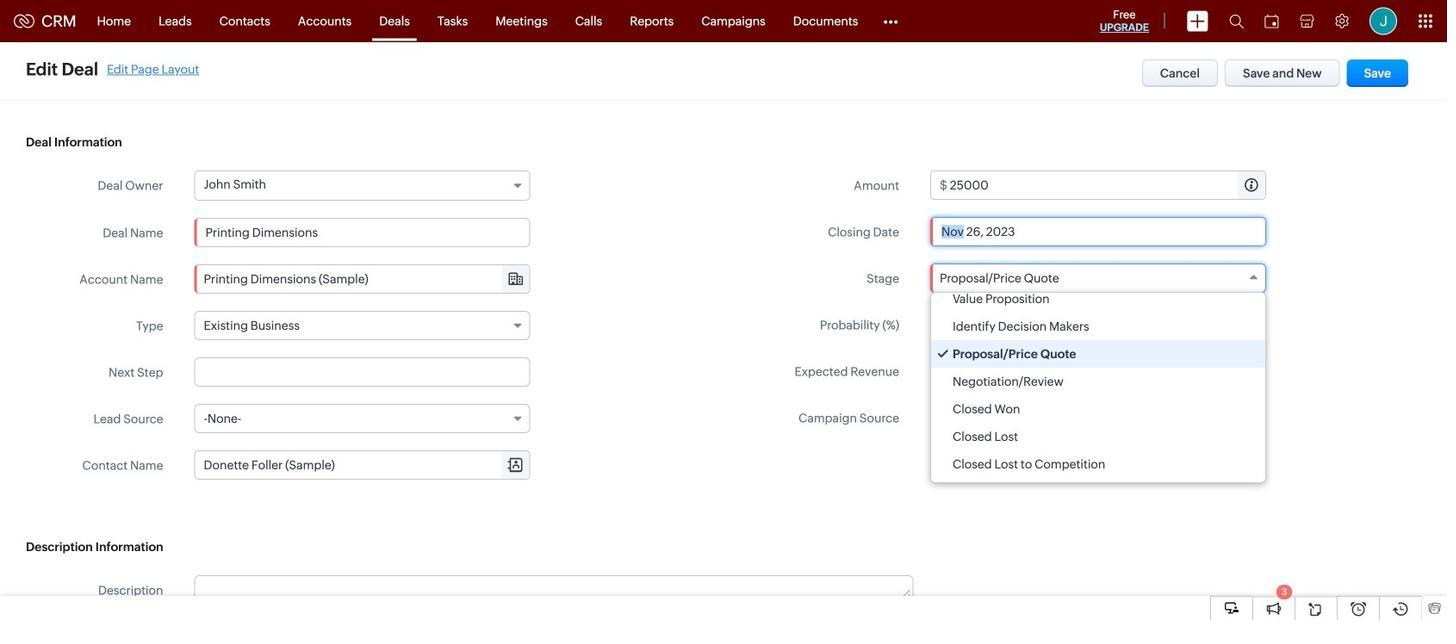 Task type: describe. For each thing, give the bounding box(es) containing it.
4 option from the top
[[931, 368, 1266, 395]]

logo image
[[14, 14, 34, 28]]

1 option from the top
[[931, 285, 1266, 313]]

MMM D, YYYY text field
[[931, 217, 1267, 246]]

profile image
[[1370, 7, 1397, 35]]

search element
[[1219, 0, 1254, 42]]

3 option from the top
[[931, 340, 1266, 368]]

Other Modules field
[[872, 7, 909, 35]]

search image
[[1229, 14, 1244, 28]]

calendar image
[[1265, 14, 1279, 28]]

6 option from the top
[[931, 423, 1266, 451]]



Task type: locate. For each thing, give the bounding box(es) containing it.
create menu element
[[1177, 0, 1219, 42]]

create menu image
[[1187, 11, 1209, 31]]

7 option from the top
[[931, 451, 1266, 478]]

None text field
[[194, 218, 530, 247], [194, 358, 530, 387], [950, 358, 1266, 385], [195, 576, 913, 604], [194, 218, 530, 247], [194, 358, 530, 387], [950, 358, 1266, 385], [195, 576, 913, 604]]

profile element
[[1360, 0, 1408, 42]]

5 option from the top
[[931, 395, 1266, 423]]

None text field
[[950, 171, 1266, 199], [931, 310, 1267, 339], [950, 171, 1266, 199], [931, 310, 1267, 339]]

None field
[[931, 264, 1267, 293], [195, 265, 529, 293], [194, 311, 530, 340], [194, 404, 530, 433], [195, 451, 529, 479], [931, 264, 1267, 293], [195, 265, 529, 293], [194, 311, 530, 340], [194, 404, 530, 433], [195, 451, 529, 479]]

list box
[[931, 285, 1266, 482]]

option
[[931, 285, 1266, 313], [931, 313, 1266, 340], [931, 340, 1266, 368], [931, 368, 1266, 395], [931, 395, 1266, 423], [931, 423, 1266, 451], [931, 451, 1266, 478]]

2 option from the top
[[931, 313, 1266, 340]]



Task type: vqa. For each thing, say whether or not it's contained in the screenshot.
the Timeline
no



